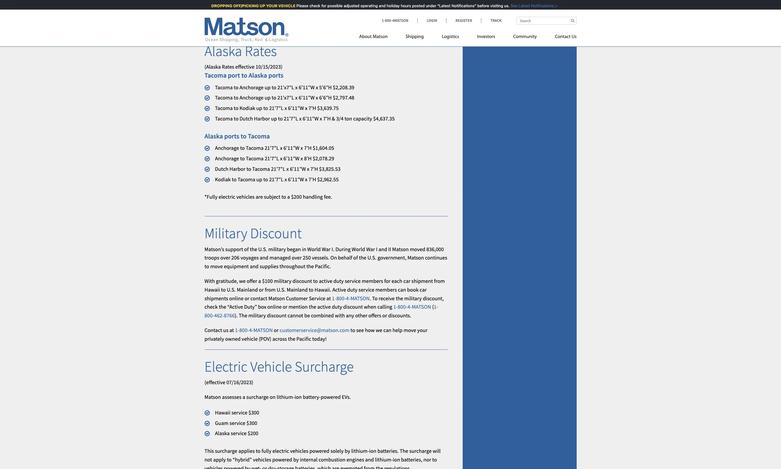 Task type: locate. For each thing, give the bounding box(es) containing it.
electric
[[205, 358, 248, 376]]

0 horizontal spatial electric
[[219, 194, 235, 201]]

from inside this surcharge applies to fully electric vehicles powered solely by lithium-ion batteries. the surcharge will not apply to "hybrid" vehicles powered by internal combustion engines and lithium-ion batteries, nor to vehicles powered by wet- or dry-storage batteries, which are exempted from the regulations.
[[364, 466, 375, 470]]

1- for 1- 800-462-8766
[[434, 304, 438, 311]]

1 vertical spatial can
[[384, 327, 392, 334]]

1 horizontal spatial 4-
[[346, 295, 351, 302]]

discount
[[250, 225, 302, 243]]

2 horizontal spatial a
[[287, 194, 290, 201]]

1 vertical spatial move
[[404, 327, 416, 334]]

hawaii up guam at the left of page
[[215, 410, 231, 417]]

of
[[244, 246, 249, 253], [354, 255, 358, 262]]

0 vertical spatial online
[[229, 295, 244, 302]]

1 horizontal spatial electric
[[273, 448, 289, 455]]

off/picking
[[229, 3, 255, 8]]

0 horizontal spatial by
[[245, 466, 250, 470]]

military discount
[[205, 225, 302, 243]]

800-
[[385, 18, 393, 23], [337, 295, 346, 302], [398, 304, 408, 311], [205, 313, 214, 320], [240, 327, 249, 334]]

up up tacoma to anchorage up to 21'x7″l x 6'11″w x 6'6″h $2,797.48
[[265, 84, 271, 91]]

1-800-4-matson (
[[394, 304, 434, 311]]

duty up active
[[334, 278, 344, 285]]

discount up contact us at 1-800-4-matson or customerservice@matson.com
[[267, 313, 287, 320]]

21'x7″l for 5'6″h
[[278, 84, 294, 91]]

.
[[370, 295, 371, 302]]

or up duty"
[[245, 295, 250, 302]]

posted
[[408, 3, 421, 8]]

tacoma to kodiak up to 21'7″l x 6'11″w x 7'h $3,639.75
[[215, 105, 339, 112]]

4-
[[346, 295, 351, 302], [408, 304, 412, 311], [249, 327, 254, 334]]

$300 up guam service $300
[[249, 410, 259, 417]]

dry-
[[268, 466, 278, 470]]

0 horizontal spatial rates
[[222, 63, 234, 70]]

1-800-4-matson link for customerservice@matson.com
[[235, 327, 273, 334]]

up up *fully electric vehicles are subject to a $200 handling fee.
[[257, 176, 262, 183]]

electric right fully
[[273, 448, 289, 455]]

21'7″l
[[269, 105, 284, 112], [284, 115, 298, 122], [265, 145, 279, 152], [265, 155, 279, 162], [271, 166, 286, 173], [269, 176, 284, 183]]

the right batteries. in the bottom of the page
[[400, 448, 409, 455]]

1 vertical spatial check
[[205, 304, 218, 311]]

6'11″w left 5'6″h
[[299, 84, 315, 91]]

duty inside . to receive the military discount, check the "active duty" box online or mention the active duty discount when calling
[[332, 304, 342, 311]]

0 horizontal spatial from
[[265, 287, 276, 294]]

internal
[[300, 457, 318, 464]]

can left help at the right
[[384, 327, 392, 334]]

hawaii down with
[[205, 287, 220, 294]]

0 vertical spatial ports
[[269, 71, 284, 80]]

1 vertical spatial matson
[[412, 304, 431, 311]]

0 vertical spatial can
[[398, 287, 406, 294]]

(
[[432, 304, 434, 311]]

check inside . to receive the military discount, check the "active duty" box online or mention the active duty discount when calling
[[205, 304, 218, 311]]

1 vertical spatial contact
[[205, 327, 222, 334]]

1 horizontal spatial lithium-
[[352, 448, 369, 455]]

service down hawaii service $300
[[230, 420, 246, 427]]

4- for 1-800-4-matson (
[[408, 304, 412, 311]]

0 horizontal spatial check
[[205, 304, 218, 311]]

lithium- up engines
[[352, 448, 369, 455]]

car right each
[[404, 278, 411, 285]]

active inside "with gratitude, we offer a $100 military discount to active duty service members for each car shipment from hawaii to u.s. mainland or from u.s. mainland to hawaii. active duty service members can book car shipments online or contact matson customer service at"
[[319, 278, 333, 285]]

0 vertical spatial $300
[[249, 410, 259, 417]]

1 vertical spatial $300
[[247, 420, 257, 427]]

0 horizontal spatial surcharge
[[215, 448, 237, 455]]

kodiak up alaska ports to tacoma
[[240, 105, 255, 112]]

military inside . to receive the military discount, check the "active duty" box online or mention the active duty discount when calling
[[405, 295, 422, 302]]

duty up 1-800-4-matson
[[347, 287, 358, 294]]

1 vertical spatial at
[[230, 327, 234, 334]]

1 horizontal spatial a
[[258, 278, 261, 285]]

and right engines
[[365, 457, 374, 464]]

4- down active
[[346, 295, 351, 302]]

the
[[239, 313, 247, 320], [400, 448, 409, 455]]

up
[[265, 84, 271, 91], [265, 94, 271, 101], [257, 105, 262, 112], [271, 115, 277, 122], [257, 176, 262, 183]]

vehicles up wet-
[[253, 457, 271, 464]]

0 horizontal spatial 1-800-4-matson link
[[235, 327, 273, 334]]

2 vertical spatial discount
[[267, 313, 287, 320]]

effective
[[235, 63, 255, 70]]

1 horizontal spatial batteries,
[[401, 457, 423, 464]]

with gratitude, we offer a $100 military discount to active duty service members for each car shipment from hawaii to u.s. mainland or from u.s. mainland to hawaii. active duty service members can book car shipments online or contact matson customer service at
[[205, 278, 445, 302]]

1 21'x7″l from the top
[[278, 84, 294, 91]]

6'6″h
[[319, 94, 332, 101]]

2 vertical spatial by
[[245, 466, 250, 470]]

0 vertical spatial check
[[306, 3, 316, 8]]

1- inside the 1- 800-462-8766
[[434, 304, 438, 311]]

x left $1,604.05
[[301, 145, 303, 152]]

0 vertical spatial $200
[[291, 194, 302, 201]]

can inside "with gratitude, we offer a $100 military discount to active duty service members for each car shipment from hawaii to u.s. mainland or from u.s. mainland to hawaii. active duty service members can book car shipments online or contact matson customer service at"
[[398, 287, 406, 294]]

0 vertical spatial matson
[[351, 295, 370, 302]]

online inside "with gratitude, we offer a $100 military discount to active duty service members for each car shipment from hawaii to u.s. mainland or from u.s. mainland to hawaii. active duty service members can book car shipments online or contact matson customer service at"
[[229, 295, 244, 302]]

(pov)
[[259, 336, 272, 343]]

2 horizontal spatial from
[[434, 278, 445, 285]]

latest
[[515, 3, 526, 8]]

members up . at the left of the page
[[362, 278, 383, 285]]

1 vertical spatial discount
[[343, 304, 363, 311]]

fee.
[[324, 194, 332, 201]]

rates
[[245, 42, 277, 60], [222, 63, 234, 70]]

at right us
[[230, 327, 234, 334]]

fully
[[262, 448, 272, 455]]

for
[[317, 3, 323, 8], [384, 278, 391, 285]]

0 horizontal spatial the
[[239, 313, 247, 320]]

1- up "discounts."
[[394, 304, 398, 311]]

up for tacoma to anchorage up to 21'x7″l x 6'11″w x 6'6″h $2,797.48
[[265, 94, 271, 101]]

0 horizontal spatial are
[[256, 194, 263, 201]]

active
[[333, 287, 346, 294]]

online up "active
[[229, 295, 244, 302]]

0 vertical spatial 21'x7″l
[[278, 84, 294, 91]]

1 vertical spatial car
[[420, 287, 427, 294]]

0 horizontal spatial lithium-
[[277, 394, 295, 401]]

can down each
[[398, 287, 406, 294]]

1 horizontal spatial we
[[376, 327, 383, 334]]

0 horizontal spatial at
[[230, 327, 234, 334]]

we right 'how'
[[376, 327, 383, 334]]

matson right contact in the left bottom of the page
[[269, 295, 285, 302]]

5'6″h
[[319, 84, 332, 91]]

world right during
[[352, 246, 365, 253]]

powered
[[321, 394, 341, 401], [310, 448, 330, 455], [272, 457, 292, 464], [224, 466, 244, 470]]

$3,639.75
[[317, 105, 339, 112]]

1 vertical spatial by
[[294, 457, 299, 464]]

4matson
[[393, 18, 409, 23]]

from down engines
[[364, 466, 375, 470]]

about
[[359, 35, 372, 39]]

2 war from the left
[[366, 246, 375, 253]]

rates up port
[[222, 63, 234, 70]]

800- down active
[[337, 295, 346, 302]]

check down shipments
[[205, 304, 218, 311]]

1- for 1-800-4-matson (
[[394, 304, 398, 311]]

0 vertical spatial we
[[239, 278, 246, 285]]

on
[[331, 255, 337, 262]]

customer
[[286, 295, 308, 302]]

we left offer
[[239, 278, 246, 285]]

1 horizontal spatial 1-800-4-matson link
[[332, 295, 370, 302]]

0 vertical spatial discount
[[293, 278, 312, 285]]

0 vertical spatial car
[[404, 278, 411, 285]]

surcharge up nor
[[410, 448, 432, 455]]

1 horizontal spatial can
[[398, 287, 406, 294]]

21'7″l up anchorage to tacoma 21'7″l x 6'11″w x 8'h $2,078.29 in the top of the page
[[265, 145, 279, 152]]

0 vertical spatial from
[[434, 278, 445, 285]]

1 horizontal spatial over
[[292, 255, 302, 262]]

7'h down 8'h
[[311, 166, 318, 173]]

0 horizontal spatial we
[[239, 278, 246, 285]]

2 horizontal spatial 1-800-4-matson link
[[394, 304, 431, 311]]

surcharge
[[295, 358, 354, 376]]

vehicles left subject
[[237, 194, 255, 201]]

community link
[[505, 32, 546, 44]]

powered down the '"hybrid"'
[[224, 466, 244, 470]]

1 world from the left
[[308, 246, 321, 253]]

apply
[[213, 457, 226, 464]]

or up contact in the left bottom of the page
[[259, 287, 264, 294]]

service
[[309, 295, 326, 302]]

1 vertical spatial 4-
[[408, 304, 412, 311]]

to see how we can help move your privately owned vehicle (pov) across the pacific today!
[[205, 327, 428, 343]]

shipment
[[412, 278, 433, 285]]

1 vertical spatial ion
[[369, 448, 377, 455]]

by left the internal at the bottom of page
[[294, 457, 299, 464]]

wet-
[[252, 466, 261, 470]]

ion up regulations.
[[393, 457, 400, 464]]

up for tacoma to anchorage up to 21'x7″l x 6'11″w x 5'6″h $2,208.39
[[265, 84, 271, 91]]

$200 up applies
[[248, 431, 259, 438]]

x up anchorage to tacoma 21'7″l x 6'11″w x 8'h $2,078.29 in the top of the page
[[280, 145, 283, 152]]

1 vertical spatial lithium-
[[352, 448, 369, 455]]

800- inside the 1- 800-462-8766
[[205, 313, 214, 320]]

1 vertical spatial 21'x7″l
[[278, 94, 294, 101]]

ion left batteries. in the bottom of the page
[[369, 448, 377, 455]]

*fully
[[205, 194, 218, 201]]

1 horizontal spatial discount
[[293, 278, 312, 285]]

Search search field
[[517, 17, 577, 25]]

1-800-4-matson link down active
[[332, 295, 370, 302]]

). the military discount cannot be combined with any other offers or discounts.
[[235, 313, 412, 320]]

1 horizontal spatial move
[[404, 327, 416, 334]]

us
[[572, 35, 577, 39]]

alaska for alaska ports to tacoma
[[205, 132, 223, 140]]

6'11″w up tacoma to dutch harbor up to 21'7″l x 6'11″w x 7'h & 3/4 ton capacity $4,637.35
[[288, 105, 304, 112]]

service for guam service $300
[[230, 420, 246, 427]]

x up tacoma to dutch harbor up to 21'7″l x 6'11″w x 7'h & 3/4 ton capacity $4,637.35
[[305, 105, 308, 112]]

$2,208.39
[[333, 84, 355, 91]]

1 over from the left
[[220, 255, 230, 262]]

a right subject
[[287, 194, 290, 201]]

1 vertical spatial harbor
[[230, 166, 246, 173]]

1 horizontal spatial surcharge
[[247, 394, 269, 401]]

customerservice@matson.com link
[[280, 327, 350, 334]]

contact us link
[[546, 32, 577, 44]]

military up managed
[[269, 246, 286, 253]]

car down shipment
[[420, 287, 427, 294]]

1 horizontal spatial war
[[366, 246, 375, 253]]

(alaska rates effective 10/15/2023)
[[205, 63, 283, 70]]

the inside this surcharge applies to fully electric vehicles powered solely by lithium-ion batteries. the surcharge will not apply to "hybrid" vehicles powered by internal combustion engines and lithium-ion batteries, nor to vehicles powered by wet- or dry-storage batteries, which are exempted from the regulations.
[[400, 448, 409, 455]]

x
[[295, 84, 298, 91], [316, 84, 318, 91], [295, 94, 298, 101], [316, 94, 318, 101], [285, 105, 287, 112], [305, 105, 308, 112], [299, 115, 302, 122], [320, 115, 322, 122], [280, 145, 283, 152], [301, 145, 303, 152], [280, 155, 283, 162], [301, 155, 303, 162], [287, 166, 289, 173], [307, 166, 310, 173], [285, 176, 287, 183], [305, 176, 308, 183]]

800- for 1- 800-462-8766
[[205, 313, 214, 320]]

2 21'x7″l from the top
[[278, 94, 294, 101]]

1 war from the left
[[322, 246, 331, 253]]

operating
[[357, 3, 374, 8]]

1 vertical spatial for
[[384, 278, 391, 285]]

None search field
[[517, 17, 577, 25]]

or down calling
[[383, 313, 387, 320]]

active up ). the military discount cannot be combined with any other offers or discounts.
[[318, 304, 331, 311]]

0 horizontal spatial $200
[[248, 431, 259, 438]]

0 vertical spatial the
[[239, 313, 247, 320]]

mainland up customer
[[287, 287, 308, 294]]

over down began
[[292, 255, 302, 262]]

dutch harbor to tacoma 21'7″l x 6'11″w x 7'h $3,825.53
[[215, 166, 341, 173]]

2 horizontal spatial 4-
[[408, 304, 412, 311]]

* mainland ports: long beach, oakland, and tacoma
[[205, 20, 322, 27]]

4- up "discounts."
[[408, 304, 412, 311]]

online inside . to receive the military discount, check the "active duty" box online or mention the active duty discount when calling
[[268, 304, 282, 311]]

war
[[322, 246, 331, 253], [366, 246, 375, 253]]

contact left us
[[555, 35, 571, 39]]

matson
[[351, 295, 370, 302], [412, 304, 431, 311], [254, 327, 273, 334]]

possible
[[324, 3, 339, 8]]

world right 'in'
[[308, 246, 321, 253]]

"active
[[227, 304, 243, 311]]

duty
[[334, 278, 344, 285], [347, 287, 358, 294], [332, 304, 342, 311]]

0 horizontal spatial online
[[229, 295, 244, 302]]

0 vertical spatial dutch
[[240, 115, 253, 122]]

21'x7″l up tacoma to anchorage up to 21'x7″l x 6'11″w x 6'6″h $2,797.48
[[278, 84, 294, 91]]

track link
[[481, 18, 502, 23]]

lithium-
[[277, 394, 295, 401], [352, 448, 369, 455], [375, 457, 393, 464]]

0 horizontal spatial for
[[317, 3, 323, 8]]

0 vertical spatial move
[[210, 263, 223, 270]]

rates for (alaska
[[222, 63, 234, 70]]

1 horizontal spatial ports
[[269, 71, 284, 80]]

rates for alaska
[[245, 42, 277, 60]]

matson for 1-800-4-matson (
[[412, 304, 431, 311]]

1 vertical spatial are
[[332, 466, 339, 470]]

$300 down hawaii service $300
[[247, 420, 257, 427]]

battery-
[[303, 394, 321, 401]]

1- for 1-800-4-matson
[[332, 295, 337, 302]]

from
[[434, 278, 445, 285], [265, 287, 276, 294], [364, 466, 375, 470]]

1- down discount,
[[434, 304, 438, 311]]

can inside to see how we can help move your privately owned vehicle (pov) across the pacific today!
[[384, 327, 392, 334]]

electric right *fully
[[219, 194, 235, 201]]

0 vertical spatial 1-800-4-matson link
[[332, 295, 370, 302]]

today!
[[313, 336, 327, 343]]

1 horizontal spatial dutch
[[240, 115, 253, 122]]

1 vertical spatial we
[[376, 327, 383, 334]]

"hybrid"
[[233, 457, 252, 464]]

tacoma to anchorage up to 21'x7″l x 6'11″w x 5'6″h $2,208.39
[[215, 84, 355, 91]]

contact for contact us
[[555, 35, 571, 39]]

1 vertical spatial from
[[265, 287, 276, 294]]

logistics
[[442, 35, 459, 39]]

6'11″w
[[299, 84, 315, 91], [299, 94, 315, 101], [288, 105, 304, 112], [303, 115, 319, 122], [284, 145, 300, 152], [284, 155, 300, 162], [290, 166, 306, 173], [288, 176, 304, 183]]

0 horizontal spatial ion
[[295, 394, 302, 401]]

register
[[456, 18, 472, 23]]

or inside . to receive the military discount, check the "active duty" box online or mention the active duty discount when calling
[[283, 304, 288, 311]]

1- for 1-800-4matson
[[382, 18, 385, 23]]

1 horizontal spatial check
[[306, 3, 316, 8]]

move down troops
[[210, 263, 223, 270]]

2 horizontal spatial matson
[[412, 304, 431, 311]]

contact inside top menu navigation
[[555, 35, 571, 39]]

move inside to see how we can help move your privately owned vehicle (pov) across the pacific today!
[[404, 327, 416, 334]]

port
[[228, 71, 240, 80]]

up for kodiak to tacoma up to 21'7″l x 6'11″w x 7'h $2,962.55
[[257, 176, 262, 183]]

1-800-4matson link
[[382, 18, 418, 23]]

storage
[[278, 466, 294, 470]]

1-800-4-matson link
[[332, 295, 370, 302], [394, 304, 431, 311], [235, 327, 273, 334]]

the right across
[[288, 336, 296, 343]]

0 horizontal spatial 4-
[[249, 327, 254, 334]]

from right shipment
[[434, 278, 445, 285]]

can
[[398, 287, 406, 294], [384, 327, 392, 334]]

1 horizontal spatial car
[[420, 287, 427, 294]]

1 horizontal spatial kodiak
[[240, 105, 255, 112]]

under
[[422, 3, 432, 8]]

800- up "discounts."
[[398, 304, 408, 311]]

1 vertical spatial the
[[400, 448, 409, 455]]

i.
[[332, 246, 335, 253]]

matson right ii
[[392, 246, 409, 253]]

cannot
[[288, 313, 304, 320]]

0 vertical spatial of
[[244, 246, 249, 253]]

service up active
[[345, 278, 361, 285]]

mainland down offer
[[237, 287, 258, 294]]

pacific.
[[315, 263, 331, 270]]

2 horizontal spatial by
[[345, 448, 350, 455]]

mainland right *
[[208, 20, 229, 27]]

tacoma port to alaska ports
[[205, 71, 284, 80]]

1 vertical spatial rates
[[222, 63, 234, 70]]

836,000
[[427, 246, 444, 253]]

of right behalf
[[354, 255, 358, 262]]

contact
[[555, 35, 571, 39], [205, 327, 222, 334]]

contact up 'privately'
[[205, 327, 222, 334]]

by left wet-
[[245, 466, 250, 470]]

military right $100
[[274, 278, 292, 285]]

1 horizontal spatial world
[[352, 246, 365, 253]]

move inside matson's support of the u.s. military began in world war i. during world war i and ii matson moved 836,000 troops over 206 voyages and managed over 250 vessels. on behalf of the u.s. government, matson continues to move equipment and supplies throughout the pacific.
[[210, 263, 223, 270]]

6'11″w down "dutch harbor to tacoma 21'7″l x 6'11″w x 7'h $3,825.53"
[[288, 176, 304, 183]]

or inside this surcharge applies to fully electric vehicles powered solely by lithium-ion batteries. the surcharge will not apply to "hybrid" vehicles powered by internal combustion engines and lithium-ion batteries, nor to vehicles powered by wet- or dry-storage batteries, which are exempted from the regulations.
[[263, 466, 267, 470]]

batteries, left nor
[[401, 457, 423, 464]]

mainland
[[208, 20, 229, 27], [237, 287, 258, 294], [287, 287, 308, 294]]

0 vertical spatial rates
[[245, 42, 277, 60]]

alaska for alaska rates
[[205, 42, 242, 60]]

1 horizontal spatial contact
[[555, 35, 571, 39]]

regulations.
[[385, 466, 411, 470]]

war left the i
[[366, 246, 375, 253]]

7'h left the & in the left of the page
[[323, 115, 331, 122]]

ports
[[269, 71, 284, 80], [224, 132, 239, 140]]

see
[[357, 327, 364, 334]]

military down box
[[249, 313, 266, 320]]

800- for 1-800-4matson
[[385, 18, 393, 23]]

active up hawaii.
[[319, 278, 333, 285]]

the inside this surcharge applies to fully electric vehicles powered solely by lithium-ion batteries. the surcharge will not apply to "hybrid" vehicles powered by internal combustion engines and lithium-ion batteries, nor to vehicles powered by wet- or dry-storage batteries, which are exempted from the regulations.
[[376, 466, 383, 470]]

or
[[259, 287, 264, 294], [245, 295, 250, 302], [283, 304, 288, 311], [383, 313, 387, 320], [274, 327, 279, 334], [263, 466, 267, 470]]

2 vertical spatial a
[[243, 394, 245, 401]]

21'7″l up kodiak to tacoma up to 21'7″l x 6'11″w x 7'h $2,962.55
[[271, 166, 286, 173]]

are inside this surcharge applies to fully electric vehicles powered solely by lithium-ion batteries. the surcharge will not apply to "hybrid" vehicles powered by internal combustion engines and lithium-ion batteries, nor to vehicles powered by wet- or dry-storage batteries, which are exempted from the regulations.
[[332, 466, 339, 470]]

0 horizontal spatial of
[[244, 246, 249, 253]]

).
[[235, 313, 238, 320]]

0 vertical spatial are
[[256, 194, 263, 201]]

3/4
[[336, 115, 344, 122]]

the up the 462-
[[219, 304, 226, 311]]

2 vertical spatial duty
[[332, 304, 342, 311]]

or left "dry-" on the bottom left of page
[[263, 466, 267, 470]]

matson right about
[[373, 35, 388, 39]]

0 horizontal spatial war
[[322, 246, 331, 253]]

discount inside "with gratitude, we offer a $100 military discount to active duty service members for each car shipment from hawaii to u.s. mainland or from u.s. mainland to hawaii. active duty service members can book car shipments online or contact matson customer service at"
[[293, 278, 312, 285]]

military inside "with gratitude, we offer a $100 military discount to active duty service members for each car shipment from hawaii to u.s. mainland or from u.s. mainland to hawaii. active duty service members can book car shipments online or contact matson customer service at"
[[274, 278, 292, 285]]

electric inside this surcharge applies to fully electric vehicles powered solely by lithium-ion batteries. the surcharge will not apply to "hybrid" vehicles powered by internal combustion engines and lithium-ion batteries, nor to vehicles powered by wet- or dry-storage batteries, which are exempted from the regulations.
[[273, 448, 289, 455]]



Task type: vqa. For each thing, say whether or not it's contained in the screenshot.
Request Quote link
no



Task type: describe. For each thing, give the bounding box(es) containing it.
and inside this surcharge applies to fully electric vehicles powered solely by lithium-ion batteries. the surcharge will not apply to "hybrid" vehicles powered by internal combustion engines and lithium-ion batteries, nor to vehicles powered by wet- or dry-storage batteries, which are exempted from the regulations.
[[365, 457, 374, 464]]

7'h up 8'h
[[304, 145, 312, 152]]

x left the & in the left of the page
[[320, 115, 322, 122]]

matson down (effective
[[205, 394, 221, 401]]

$2,962.55
[[317, 176, 339, 183]]

1 vertical spatial $200
[[248, 431, 259, 438]]

be
[[305, 313, 310, 320]]

gratitude,
[[216, 278, 238, 285]]

x down "dutch harbor to tacoma 21'7″l x 6'11″w x 7'h $3,825.53"
[[285, 176, 287, 183]]

(effective
[[205, 380, 225, 387]]

began
[[287, 246, 301, 253]]

6'11″w up anchorage to tacoma 21'7″l x 6'11″w x 8'h $2,078.29 in the top of the page
[[284, 145, 300, 152]]

with
[[205, 278, 215, 285]]

vehicle
[[274, 3, 291, 8]]

top menu navigation
[[359, 32, 577, 44]]

x left the 6'6″h
[[316, 94, 318, 101]]

service for alaska service $200
[[231, 431, 247, 438]]

powered up the storage
[[272, 457, 292, 464]]

1 vertical spatial ports
[[224, 132, 239, 140]]

combined
[[311, 313, 334, 320]]

0 horizontal spatial a
[[243, 394, 245, 401]]

1 vertical spatial kodiak
[[215, 176, 231, 183]]

alaska rates
[[205, 42, 277, 60]]

evs.
[[342, 394, 351, 401]]

up down "tacoma to kodiak up to 21'7″l x 6'11″w x 7'h $3,639.75"
[[271, 115, 277, 122]]

2 horizontal spatial ion
[[393, 457, 400, 464]]

matson inside "with gratitude, we offer a $100 military discount to active duty service members for each car shipment from hawaii to u.s. mainland or from u.s. mainland to hawaii. active duty service members can book car shipments online or contact matson customer service at"
[[269, 295, 285, 302]]

x down "tacoma to kodiak up to 21'7″l x 6'11″w x 7'h $3,639.75"
[[299, 115, 302, 122]]

x up tacoma to anchorage up to 21'x7″l x 6'11″w x 6'6″h $2,797.48
[[295, 84, 298, 91]]

owned
[[225, 336, 241, 343]]

1 vertical spatial batteries,
[[295, 466, 317, 470]]

dropping off/picking up your vehicle please check for possible adjusted operating and holiday hours posted under "latest notifications" before visiting us. see latest notifications.>
[[207, 3, 554, 8]]

1 vertical spatial members
[[376, 287, 397, 294]]

the up voyages
[[250, 246, 257, 253]]

2 vertical spatial matson
[[254, 327, 273, 334]]

800- for 1-800-4-matson (
[[398, 304, 408, 311]]

supplies
[[260, 263, 279, 270]]

check for the
[[205, 304, 218, 311]]

hawaii service $300
[[215, 410, 259, 417]]

and right oakland,
[[294, 20, 303, 27]]

6'11″w down '$3,639.75'
[[303, 115, 319, 122]]

or up across
[[274, 327, 279, 334]]

exempted
[[341, 466, 363, 470]]

21'7″l down tacoma to anchorage up to 21'x7″l x 6'11″w x 6'6″h $2,797.48
[[269, 105, 284, 112]]

notifications"
[[448, 3, 472, 8]]

service for hawaii service $300
[[232, 410, 248, 417]]

$300 for hawaii service $300
[[249, 410, 259, 417]]

at inside "with gratitude, we offer a $100 military discount to active duty service members for each car shipment from hawaii to u.s. mainland or from u.s. mainland to hawaii. active duty service members can book car shipments online or contact matson customer service at"
[[327, 295, 331, 302]]

1 horizontal spatial ion
[[369, 448, 377, 455]]

(alaska
[[205, 63, 221, 70]]

x down 8'h
[[307, 166, 310, 173]]

0 vertical spatial batteries,
[[401, 457, 423, 464]]

800- for 1-800-4-matson
[[337, 295, 346, 302]]

matson's
[[205, 246, 224, 253]]

we inside "with gratitude, we offer a $100 military discount to active duty service members for each car shipment from hawaii to u.s. mainland or from u.s. mainland to hawaii. active duty service members can book car shipments online or contact matson customer service at"
[[239, 278, 246, 285]]

military inside matson's support of the u.s. military began in world war i. during world war i and ii matson moved 836,000 troops over 206 voyages and managed over 250 vessels. on behalf of the u.s. government, matson continues to move equipment and supplies throughout the pacific.
[[269, 246, 286, 253]]

4- for 1-800-4-matson
[[346, 295, 351, 302]]

calling
[[378, 304, 393, 311]]

x down tacoma to anchorage up to 21'x7″l x 6'11″w x 6'6″h $2,797.48
[[285, 105, 287, 112]]

1-800-4-matson link for 1-800-4-matson
[[332, 295, 370, 302]]

government,
[[378, 255, 407, 262]]

offers
[[369, 313, 382, 320]]

which
[[318, 466, 331, 470]]

the inside to see how we can help move your privately owned vehicle (pov) across the pacific today!
[[288, 336, 296, 343]]

voyages
[[241, 255, 259, 262]]

in
[[302, 246, 306, 253]]

register link
[[447, 18, 481, 23]]

before
[[474, 3, 485, 8]]

6'11″w down 8'h
[[290, 166, 306, 173]]

vehicle
[[250, 358, 292, 376]]

1 horizontal spatial mainland
[[237, 287, 258, 294]]

to
[[372, 295, 378, 302]]

$300 for guam service $300
[[247, 420, 257, 427]]

contact us at 1-800-4-matson or customerservice@matson.com
[[205, 327, 350, 334]]

subject
[[264, 194, 281, 201]]

moved
[[410, 246, 426, 253]]

2 horizontal spatial lithium-
[[375, 457, 393, 464]]

ton
[[345, 115, 352, 122]]

across
[[273, 336, 287, 343]]

we inside to see how we can help move your privately owned vehicle (pov) across the pacific today!
[[376, 327, 383, 334]]

x down tacoma to anchorage up to 21'x7″l x 6'11″w x 5'6″h $2,208.39
[[295, 94, 298, 101]]

guam
[[215, 420, 229, 427]]

*
[[205, 20, 207, 27]]

ii
[[389, 246, 391, 253]]

book
[[407, 287, 419, 294]]

x left 5'6″h
[[316, 84, 318, 91]]

1-800-4matson
[[382, 18, 409, 23]]

guam service $300
[[215, 420, 257, 427]]

and left holiday
[[375, 3, 382, 8]]

21'7″l down anchorage to tacoma 21'7″l x 6'11″w x 7'h $1,604.05 at the top of the page
[[265, 155, 279, 162]]

1-800-4-matson
[[332, 295, 370, 302]]

search image
[[571, 19, 575, 23]]

7'h up tacoma to dutch harbor up to 21'7″l x 6'11″w x 7'h & 3/4 ton capacity $4,637.35
[[309, 105, 316, 112]]

continues
[[425, 255, 448, 262]]

21'x7″l for 6'6″h
[[278, 94, 294, 101]]

solely
[[331, 448, 344, 455]]

dropping
[[207, 3, 228, 8]]

about matson link
[[359, 32, 397, 44]]

6'11″w left 8'h
[[284, 155, 300, 162]]

vehicle
[[242, 336, 258, 343]]

and right the i
[[379, 246, 387, 253]]

0 vertical spatial duty
[[334, 278, 344, 285]]

to inside matson's support of the u.s. military began in world war i. during world war i and ii matson moved 836,000 troops over 206 voyages and managed over 250 vessels. on behalf of the u.s. government, matson continues to move equipment and supplies throughout the pacific.
[[205, 263, 209, 270]]

0 horizontal spatial mainland
[[208, 20, 229, 27]]

6'11″w left the 6'6″h
[[299, 94, 315, 101]]

7'h left $2,962.55
[[309, 176, 316, 183]]

discount inside . to receive the military discount, check the "active duty" box online or mention the active duty discount when calling
[[343, 304, 363, 311]]

login
[[427, 18, 438, 23]]

2 over from the left
[[292, 255, 302, 262]]

the down 250
[[307, 263, 314, 270]]

active inside . to receive the military discount, check the "active duty" box online or mention the active duty discount when calling
[[318, 304, 331, 311]]

vehicles down not
[[205, 466, 223, 470]]

contact for contact us at 1-800-4-matson or customerservice@matson.com
[[205, 327, 222, 334]]

matson for 1-800-4-matson
[[351, 295, 370, 302]]

logistics link
[[433, 32, 468, 44]]

throughout
[[280, 263, 306, 270]]

with
[[335, 313, 345, 320]]

x up kodiak to tacoma up to 21'7″l x 6'11″w x 7'h $2,962.55
[[287, 166, 289, 173]]

any
[[346, 313, 354, 320]]

check for for
[[306, 3, 316, 8]]

1 vertical spatial hawaii
[[215, 410, 231, 417]]

oakland,
[[273, 20, 293, 27]]

1 vertical spatial of
[[354, 255, 358, 262]]

1 vertical spatial duty
[[347, 287, 358, 294]]

1- 800-462-8766 link
[[205, 304, 438, 320]]

and down voyages
[[250, 263, 259, 270]]

a inside "with gratitude, we offer a $100 military discount to active duty service members for each car shipment from hawaii to u.s. mainland or from u.s. mainland to hawaii. active duty service members can book car shipments online or contact matson customer service at"
[[258, 278, 261, 285]]

for inside "with gratitude, we offer a $100 military discount to active duty service members for each car shipment from hawaii to u.s. mainland or from u.s. mainland to hawaii. active duty service members can book car shipments online or contact matson customer service at"
[[384, 278, 391, 285]]

1 horizontal spatial $200
[[291, 194, 302, 201]]

206
[[232, 255, 240, 262]]

handling
[[303, 194, 323, 201]]

2 horizontal spatial mainland
[[287, 287, 308, 294]]

adjusted
[[340, 3, 355, 8]]

x left 8'h
[[301, 155, 303, 162]]

hours
[[397, 3, 407, 8]]

the right receive
[[396, 295, 403, 302]]

anchorage to tacoma 21'7″l x 6'11″w x 7'h $1,604.05
[[215, 145, 334, 152]]

21'7″l down "tacoma to kodiak up to 21'7″l x 6'11″w x 7'h $3,639.75"
[[284, 115, 298, 122]]

the down service
[[309, 304, 316, 311]]

"latest
[[434, 3, 447, 8]]

0 vertical spatial a
[[287, 194, 290, 201]]

this
[[205, 448, 214, 455]]

vehicles up the internal at the bottom of page
[[290, 448, 309, 455]]

1 horizontal spatial by
[[294, 457, 299, 464]]

not
[[205, 457, 212, 464]]

service up . at the left of the page
[[359, 287, 375, 294]]

powered left evs.
[[321, 394, 341, 401]]

1 horizontal spatial harbor
[[254, 115, 270, 122]]

0 vertical spatial ion
[[295, 394, 302, 401]]

matson inside about matson link
[[373, 35, 388, 39]]

beach,
[[257, 20, 272, 27]]

(effective 07/16/2023)
[[205, 380, 253, 387]]

0 horizontal spatial car
[[404, 278, 411, 285]]

long
[[244, 20, 256, 27]]

x up handling
[[305, 176, 308, 183]]

track
[[491, 18, 502, 23]]

matson down moved
[[408, 255, 424, 262]]

the right behalf
[[359, 255, 367, 262]]

2 horizontal spatial surcharge
[[410, 448, 432, 455]]

powered up the internal at the bottom of page
[[310, 448, 330, 455]]

1- 800-462-8766
[[205, 304, 438, 320]]

up for tacoma to kodiak up to 21'7″l x 6'11″w x 7'h $3,639.75
[[257, 105, 262, 112]]

blue matson logo with ocean, shipping, truck, rail and logistics written beneath it. image
[[205, 18, 289, 42]]

help
[[393, 327, 403, 334]]

offer
[[247, 278, 257, 285]]

ports:
[[230, 20, 243, 27]]

hawaii inside "with gratitude, we offer a $100 military discount to active duty service members for each car shipment from hawaii to u.s. mainland or from u.s. mainland to hawaii. active duty service members can book car shipments online or contact matson customer service at"
[[205, 287, 220, 294]]

about matson
[[359, 35, 388, 39]]

2 world from the left
[[352, 246, 365, 253]]

$1,604.05
[[313, 145, 334, 152]]

250
[[303, 255, 311, 262]]

managed
[[270, 255, 291, 262]]

0 vertical spatial for
[[317, 3, 323, 8]]

please
[[292, 3, 304, 8]]

x up "dutch harbor to tacoma 21'7″l x 6'11″w x 7'h $3,825.53"
[[280, 155, 283, 162]]

0 vertical spatial kodiak
[[240, 105, 255, 112]]

us
[[223, 327, 229, 334]]

0 vertical spatial electric
[[219, 194, 235, 201]]

and up supplies
[[260, 255, 269, 262]]

when
[[364, 304, 377, 311]]

discounts.
[[388, 313, 412, 320]]

contact us
[[555, 35, 577, 39]]

shipping link
[[397, 32, 433, 44]]

21'7″l down "dutch harbor to tacoma 21'7″l x 6'11″w x 7'h $3,825.53"
[[269, 176, 284, 183]]

800- up vehicle
[[240, 327, 249, 334]]

1- up owned
[[235, 327, 240, 334]]

batteries.
[[378, 448, 399, 455]]

alaska for alaska service $200
[[215, 431, 230, 438]]

0 vertical spatial members
[[362, 278, 383, 285]]

to inside to see how we can help move your privately owned vehicle (pov) across the pacific today!
[[351, 327, 355, 334]]

0 horizontal spatial dutch
[[215, 166, 229, 173]]



